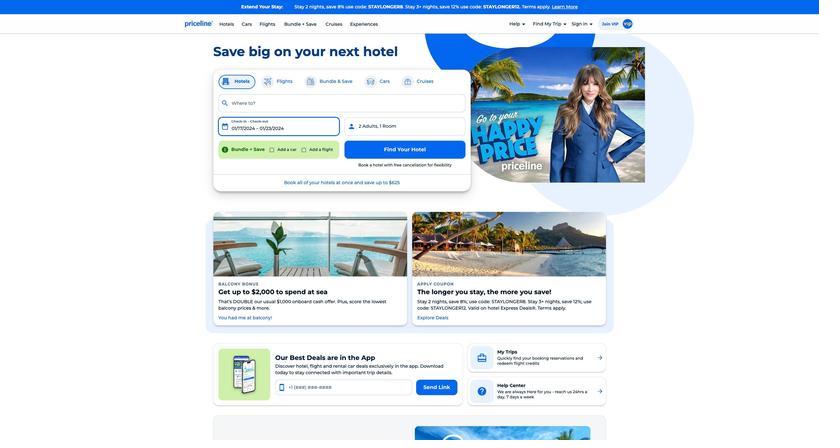 Task type: vqa. For each thing, say whether or not it's contained in the screenshot.
Start date calendar input Use left and right arrow keys to change day. Use up and down arrow keys to change week. Tab
no



Task type: locate. For each thing, give the bounding box(es) containing it.
arrowright image
[[597, 355, 603, 361], [597, 388, 603, 395]]

types of travel tab list
[[218, 75, 465, 89]]

2 arrowright image from the top
[[597, 388, 603, 395]]

Where to? field
[[218, 94, 465, 112]]

traveler selection text field
[[344, 117, 465, 135]]

0 vertical spatial arrowright image
[[597, 355, 603, 361]]

1 vertical spatial arrowright image
[[597, 388, 603, 395]]

None field
[[218, 94, 465, 112]]



Task type: describe. For each thing, give the bounding box(es) containing it.
priceline.com home image
[[185, 20, 213, 27]]

vip badge icon image
[[623, 19, 632, 29]]

+1 (###) ###-#### field
[[275, 380, 412, 395]]

Check-in - Check-out field
[[218, 117, 339, 135]]

1 arrowright image from the top
[[597, 355, 603, 361]]

app screenshot image
[[218, 349, 270, 401]]



